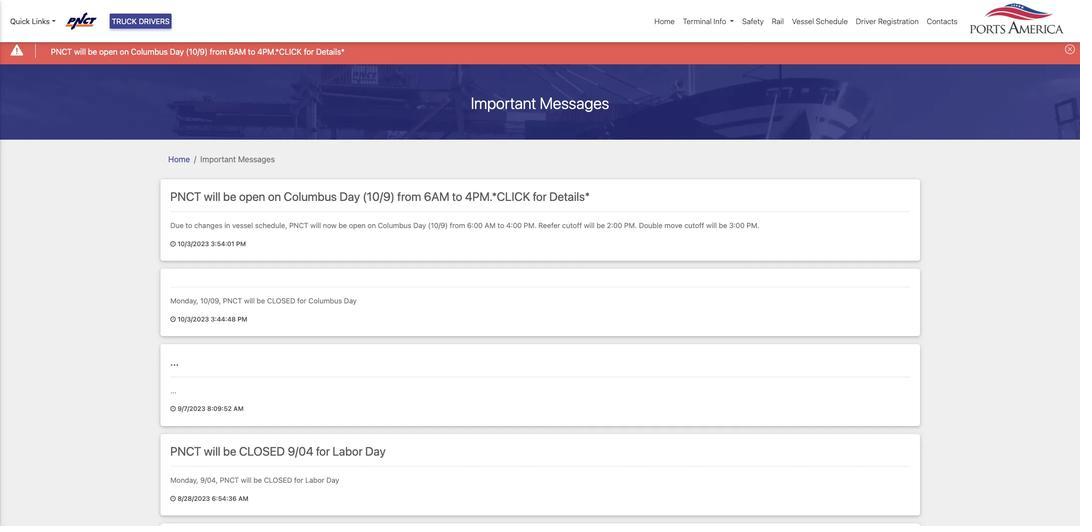 Task type: describe. For each thing, give the bounding box(es) containing it.
schedule,
[[255, 222, 287, 230]]

1 vertical spatial pnct will be open on columbus day (10/9) from 6am to 4pm.*click for details*
[[170, 190, 590, 204]]

2 vertical spatial on
[[368, 222, 376, 230]]

closed for columbus
[[267, 297, 295, 306]]

driver
[[856, 17, 876, 26]]

1 ... from the top
[[170, 355, 179, 369]]

safety
[[742, 17, 764, 26]]

pm for 10/3/2023 3:44:48 pm
[[238, 316, 247, 323]]

clock o image for pnct will be open on columbus day (10/9) from 6am to 4pm.*click for details*
[[170, 242, 176, 248]]

10/3/2023 3:44:48 pm
[[176, 316, 247, 323]]

contacts link
[[923, 12, 962, 31]]

pnct up 6:54:36
[[220, 477, 239, 485]]

0 horizontal spatial home link
[[168, 155, 190, 164]]

from inside alert
[[210, 47, 227, 56]]

close image
[[1065, 44, 1075, 54]]

vessel
[[792, 17, 814, 26]]

8/28/2023
[[178, 496, 210, 503]]

0 vertical spatial important
[[471, 93, 536, 113]]

pnct will be closed 9/04 for labor day
[[170, 445, 386, 459]]

2 pm. from the left
[[624, 222, 637, 230]]

9/04
[[288, 445, 313, 459]]

6:54:36
[[212, 496, 237, 503]]

registration
[[878, 17, 919, 26]]

1 horizontal spatial 4pm.*click
[[465, 190, 530, 204]]

pnct up due
[[170, 190, 201, 204]]

closed for labor
[[264, 477, 292, 485]]

2 horizontal spatial open
[[349, 222, 366, 230]]

info
[[714, 17, 727, 26]]

quick links
[[10, 17, 50, 26]]

due
[[170, 222, 184, 230]]

1 vertical spatial on
[[268, 190, 281, 204]]

2 ... from the top
[[170, 387, 177, 395]]

vessel schedule link
[[788, 12, 852, 31]]

pm for 10/3/2023 3:54:01 pm
[[236, 241, 246, 248]]

0 vertical spatial messages
[[540, 93, 609, 113]]

in
[[224, 222, 230, 230]]

2 cutoff from the left
[[685, 222, 704, 230]]

truck drivers
[[112, 17, 170, 26]]

be inside alert
[[88, 47, 97, 56]]

(10/9) inside alert
[[186, 47, 208, 56]]

quick links link
[[10, 16, 56, 27]]

3 pm. from the left
[[747, 222, 760, 230]]

monday, for monday, 10/09, pnct will be closed for columbus day
[[170, 297, 198, 306]]

1 horizontal spatial open
[[239, 190, 265, 204]]

links
[[32, 17, 50, 26]]

to inside alert
[[248, 47, 255, 56]]

1 horizontal spatial 6am
[[424, 190, 450, 204]]

am for ...
[[234, 406, 244, 413]]

8/28/2023 6:54:36 am
[[176, 496, 248, 503]]

columbus inside alert
[[131, 47, 168, 56]]

6am inside pnct will be open on columbus day (10/9) from 6am to 4pm.*click for details* link
[[229, 47, 246, 56]]

8:09:52
[[207, 406, 232, 413]]

0 vertical spatial am
[[485, 222, 496, 230]]

0 vertical spatial important messages
[[471, 93, 609, 113]]

pnct will be open on columbus day (10/9) from 6am to 4pm.*click for details* inside alert
[[51, 47, 345, 56]]

4pm.*click inside alert
[[257, 47, 302, 56]]

will inside alert
[[74, 47, 86, 56]]

monday, 9/04, pnct will be closed for labor day
[[170, 477, 339, 485]]

1 vertical spatial from
[[397, 190, 421, 204]]

3:44:48
[[211, 316, 236, 323]]



Task type: vqa. For each thing, say whether or not it's contained in the screenshot.
the middle the
no



Task type: locate. For each thing, give the bounding box(es) containing it.
clock o image for ...
[[170, 407, 176, 413]]

to
[[248, 47, 255, 56], [452, 190, 462, 204], [186, 222, 192, 230], [498, 222, 504, 230]]

0 vertical spatial pnct will be open on columbus day (10/9) from 6am to 4pm.*click for details*
[[51, 47, 345, 56]]

1 horizontal spatial important
[[471, 93, 536, 113]]

1 clock o image from the top
[[170, 242, 176, 248]]

on up schedule,
[[268, 190, 281, 204]]

0 horizontal spatial on
[[120, 47, 129, 56]]

10/3/2023
[[178, 241, 209, 248], [178, 316, 209, 323]]

...
[[170, 355, 179, 369], [170, 387, 177, 395]]

1 vertical spatial ...
[[170, 387, 177, 395]]

open up the vessel
[[239, 190, 265, 204]]

monday, 10/09, pnct will be closed for columbus day
[[170, 297, 357, 306]]

drivers
[[139, 17, 170, 26]]

1 vertical spatial details*
[[550, 190, 590, 204]]

cutoff
[[562, 222, 582, 230], [685, 222, 704, 230]]

3:00
[[729, 222, 745, 230]]

reefer
[[539, 222, 560, 230]]

pm.
[[524, 222, 537, 230], [624, 222, 637, 230], [747, 222, 760, 230]]

10/3/2023 3:54:01 pm
[[176, 241, 246, 248]]

0 horizontal spatial important
[[200, 155, 236, 164]]

important messages
[[471, 93, 609, 113], [200, 155, 275, 164]]

pm right 3:54:01
[[236, 241, 246, 248]]

am for pnct will be closed 9/04 for labor day
[[238, 496, 248, 503]]

0 vertical spatial on
[[120, 47, 129, 56]]

on inside alert
[[120, 47, 129, 56]]

day inside alert
[[170, 47, 184, 56]]

0 vertical spatial home link
[[651, 12, 679, 31]]

1 vertical spatial messages
[[238, 155, 275, 164]]

1 horizontal spatial important messages
[[471, 93, 609, 113]]

from
[[210, 47, 227, 56], [397, 190, 421, 204], [450, 222, 465, 230]]

0 vertical spatial 10/3/2023
[[178, 241, 209, 248]]

(10/9)
[[186, 47, 208, 56], [363, 190, 395, 204], [428, 222, 448, 230]]

1 vertical spatial pm
[[238, 316, 247, 323]]

1 horizontal spatial details*
[[550, 190, 590, 204]]

home
[[655, 17, 675, 26], [168, 155, 190, 164]]

vessel schedule
[[792, 17, 848, 26]]

on down the truck
[[120, 47, 129, 56]]

monday, left '10/09,' on the bottom left of the page
[[170, 297, 198, 306]]

clock o image
[[170, 242, 176, 248], [170, 317, 176, 323], [170, 407, 176, 413]]

clock o image down due
[[170, 242, 176, 248]]

1 horizontal spatial home link
[[651, 12, 679, 31]]

0 vertical spatial 6am
[[229, 47, 246, 56]]

0 vertical spatial clock o image
[[170, 242, 176, 248]]

2 monday, from the top
[[170, 477, 198, 485]]

vessel
[[232, 222, 253, 230]]

1 monday, from the top
[[170, 297, 198, 306]]

1 vertical spatial 10/3/2023
[[178, 316, 209, 323]]

10/3/2023 down changes
[[178, 241, 209, 248]]

1 horizontal spatial pm.
[[624, 222, 637, 230]]

4pm.*click
[[257, 47, 302, 56], [465, 190, 530, 204]]

2 vertical spatial am
[[238, 496, 248, 503]]

4:00
[[506, 222, 522, 230]]

3 clock o image from the top
[[170, 407, 176, 413]]

0 horizontal spatial important messages
[[200, 155, 275, 164]]

0 vertical spatial monday,
[[170, 297, 198, 306]]

3:54:01
[[211, 241, 234, 248]]

1 10/3/2023 from the top
[[178, 241, 209, 248]]

1 vertical spatial clock o image
[[170, 317, 176, 323]]

0 horizontal spatial home
[[168, 155, 190, 164]]

0 horizontal spatial labor
[[305, 477, 325, 485]]

1 horizontal spatial cutoff
[[685, 222, 704, 230]]

2 vertical spatial from
[[450, 222, 465, 230]]

0 vertical spatial ...
[[170, 355, 179, 369]]

rail link
[[768, 12, 788, 31]]

pnct inside alert
[[51, 47, 72, 56]]

cutoff right move
[[685, 222, 704, 230]]

0 horizontal spatial details*
[[316, 47, 345, 56]]

2 10/3/2023 from the top
[[178, 316, 209, 323]]

contacts
[[927, 17, 958, 26]]

0 horizontal spatial 4pm.*click
[[257, 47, 302, 56]]

monday,
[[170, 297, 198, 306], [170, 477, 198, 485]]

0 vertical spatial home
[[655, 17, 675, 26]]

am right 6:00
[[485, 222, 496, 230]]

2 vertical spatial (10/9)
[[428, 222, 448, 230]]

1 vertical spatial closed
[[239, 445, 285, 459]]

details* inside alert
[[316, 47, 345, 56]]

columbus
[[131, 47, 168, 56], [284, 190, 337, 204], [378, 222, 412, 230], [309, 297, 342, 306]]

2 horizontal spatial pm.
[[747, 222, 760, 230]]

1 vertical spatial open
[[239, 190, 265, 204]]

9/7/2023 8:09:52 am
[[176, 406, 244, 413]]

0 horizontal spatial cutoff
[[562, 222, 582, 230]]

for
[[304, 47, 314, 56], [533, 190, 547, 204], [297, 297, 307, 306], [316, 445, 330, 459], [294, 477, 303, 485]]

cutoff right reefer
[[562, 222, 582, 230]]

pnct will be open on columbus day (10/9) from 6am to 4pm.*click for details*
[[51, 47, 345, 56], [170, 190, 590, 204]]

schedule
[[816, 17, 848, 26]]

0 vertical spatial details*
[[316, 47, 345, 56]]

pm. right 2:00
[[624, 222, 637, 230]]

pnct up 9/04,
[[170, 445, 201, 459]]

labor down 9/04
[[305, 477, 325, 485]]

on right 'now'
[[368, 222, 376, 230]]

2 vertical spatial clock o image
[[170, 407, 176, 413]]

double
[[639, 222, 663, 230]]

quick
[[10, 17, 30, 26]]

2:00
[[607, 222, 622, 230]]

labor
[[333, 445, 363, 459], [305, 477, 325, 485]]

will
[[74, 47, 86, 56], [204, 190, 221, 204], [310, 222, 321, 230], [584, 222, 595, 230], [706, 222, 717, 230], [244, 297, 255, 306], [204, 445, 221, 459], [241, 477, 252, 485]]

0 horizontal spatial pm.
[[524, 222, 537, 230]]

truck drivers link
[[110, 14, 172, 29]]

clock o image left 3:44:48 at the bottom
[[170, 317, 176, 323]]

1 vertical spatial am
[[234, 406, 244, 413]]

0 vertical spatial closed
[[267, 297, 295, 306]]

0 horizontal spatial messages
[[238, 155, 275, 164]]

1 horizontal spatial home
[[655, 17, 675, 26]]

important
[[471, 93, 536, 113], [200, 155, 236, 164]]

1 vertical spatial labor
[[305, 477, 325, 485]]

driver registration link
[[852, 12, 923, 31]]

monday, for monday, 9/04, pnct will be closed for labor day
[[170, 477, 198, 485]]

be
[[88, 47, 97, 56], [223, 190, 236, 204], [339, 222, 347, 230], [597, 222, 605, 230], [719, 222, 727, 230], [257, 297, 265, 306], [223, 445, 236, 459], [254, 477, 262, 485]]

0 vertical spatial pm
[[236, 241, 246, 248]]

2 horizontal spatial from
[[450, 222, 465, 230]]

pnct will be open on columbus day (10/9) from 6am to 4pm.*click for details* link
[[51, 46, 345, 58]]

truck
[[112, 17, 137, 26]]

1 horizontal spatial (10/9)
[[363, 190, 395, 204]]

open
[[99, 47, 118, 56], [239, 190, 265, 204], [349, 222, 366, 230]]

0 horizontal spatial (10/9)
[[186, 47, 208, 56]]

closed
[[267, 297, 295, 306], [239, 445, 285, 459], [264, 477, 292, 485]]

due to changes in vessel schedule, pnct will now be open on columbus day (10/9) from 6:00 am to 4:00 pm.  reefer cutoff will be 2:00 pm.  double move cutoff will be 3:00 pm.
[[170, 222, 760, 230]]

terminal
[[683, 17, 712, 26]]

labor right 9/04
[[333, 445, 363, 459]]

1 vertical spatial important messages
[[200, 155, 275, 164]]

10/3/2023 for 3:44:48
[[178, 316, 209, 323]]

0 horizontal spatial from
[[210, 47, 227, 56]]

open inside alert
[[99, 47, 118, 56]]

home link
[[651, 12, 679, 31], [168, 155, 190, 164]]

9/04,
[[200, 477, 218, 485]]

10/09,
[[200, 297, 221, 306]]

6am
[[229, 47, 246, 56], [424, 190, 450, 204]]

1 horizontal spatial messages
[[540, 93, 609, 113]]

1 vertical spatial monday,
[[170, 477, 198, 485]]

2 vertical spatial open
[[349, 222, 366, 230]]

open right 'now'
[[349, 222, 366, 230]]

changes
[[194, 222, 223, 230]]

terminal info
[[683, 17, 727, 26]]

10/3/2023 down '10/09,' on the bottom left of the page
[[178, 316, 209, 323]]

0 vertical spatial 4pm.*click
[[257, 47, 302, 56]]

1 horizontal spatial on
[[268, 190, 281, 204]]

0 vertical spatial labor
[[333, 445, 363, 459]]

6:00
[[467, 222, 483, 230]]

driver registration
[[856, 17, 919, 26]]

1 vertical spatial home link
[[168, 155, 190, 164]]

1 vertical spatial home
[[168, 155, 190, 164]]

messages
[[540, 93, 609, 113], [238, 155, 275, 164]]

for inside alert
[[304, 47, 314, 56]]

1 vertical spatial important
[[200, 155, 236, 164]]

2 horizontal spatial (10/9)
[[428, 222, 448, 230]]

0 horizontal spatial 6am
[[229, 47, 246, 56]]

0 horizontal spatial open
[[99, 47, 118, 56]]

pnct right schedule,
[[289, 222, 308, 230]]

0 vertical spatial open
[[99, 47, 118, 56]]

2 vertical spatial closed
[[264, 477, 292, 485]]

on
[[120, 47, 129, 56], [268, 190, 281, 204], [368, 222, 376, 230]]

rail
[[772, 17, 784, 26]]

now
[[323, 222, 337, 230]]

1 pm. from the left
[[524, 222, 537, 230]]

details*
[[316, 47, 345, 56], [550, 190, 590, 204]]

terminal info link
[[679, 12, 738, 31]]

open down the truck
[[99, 47, 118, 56]]

0 vertical spatial from
[[210, 47, 227, 56]]

pnct
[[51, 47, 72, 56], [170, 190, 201, 204], [289, 222, 308, 230], [223, 297, 242, 306], [170, 445, 201, 459], [220, 477, 239, 485]]

1 horizontal spatial from
[[397, 190, 421, 204]]

pm. right 3:00
[[747, 222, 760, 230]]

move
[[665, 222, 683, 230]]

pm right 3:44:48 at the bottom
[[238, 316, 247, 323]]

pnct down quick links link at the top left of page
[[51, 47, 72, 56]]

clock o image
[[170, 497, 176, 503]]

0 vertical spatial (10/9)
[[186, 47, 208, 56]]

1 vertical spatial 6am
[[424, 190, 450, 204]]

2 clock o image from the top
[[170, 317, 176, 323]]

am
[[485, 222, 496, 230], [234, 406, 244, 413], [238, 496, 248, 503]]

1 vertical spatial 4pm.*click
[[465, 190, 530, 204]]

pnct will be open on columbus day (10/9) from 6am to 4pm.*click for details* alert
[[0, 37, 1080, 64]]

pm. right 4:00
[[524, 222, 537, 230]]

1 cutoff from the left
[[562, 222, 582, 230]]

1 vertical spatial (10/9)
[[363, 190, 395, 204]]

am right 8:09:52
[[234, 406, 244, 413]]

safety link
[[738, 12, 768, 31]]

pnct up 3:44:48 at the bottom
[[223, 297, 242, 306]]

9/7/2023
[[178, 406, 206, 413]]

1 horizontal spatial labor
[[333, 445, 363, 459]]

clock o image left 9/7/2023
[[170, 407, 176, 413]]

10/3/2023 for 3:54:01
[[178, 241, 209, 248]]

monday, up the 8/28/2023
[[170, 477, 198, 485]]

2 horizontal spatial on
[[368, 222, 376, 230]]

pm
[[236, 241, 246, 248], [238, 316, 247, 323]]

day
[[170, 47, 184, 56], [340, 190, 360, 204], [413, 222, 426, 230], [344, 297, 357, 306], [365, 445, 386, 459], [326, 477, 339, 485]]

am right 6:54:36
[[238, 496, 248, 503]]



